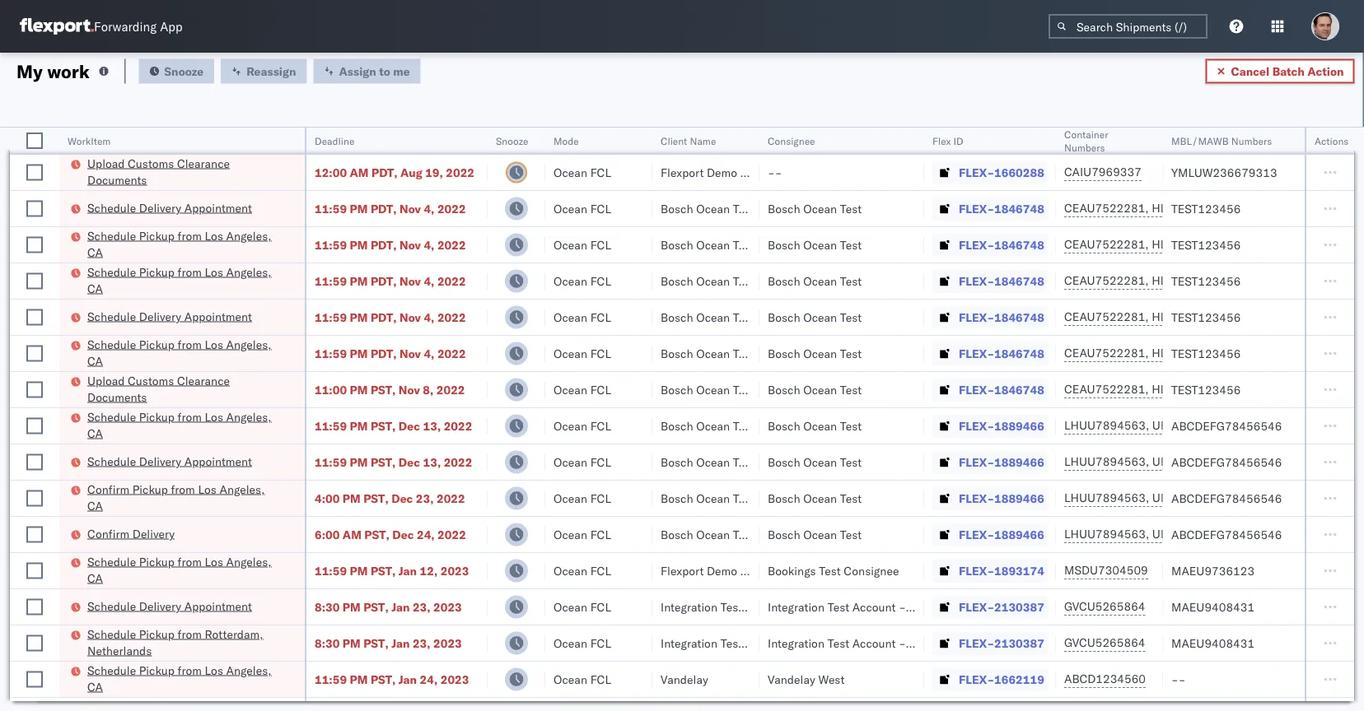 Task type: vqa. For each thing, say whether or not it's contained in the screenshot.


Task type: describe. For each thing, give the bounding box(es) containing it.
cancel
[[1231, 64, 1270, 78]]

dec up 11:59 pm pst, jan 12, 2023
[[392, 528, 414, 542]]

1 schedule from the top
[[87, 201, 136, 215]]

account for schedule pickup from rotterdam, netherlands
[[853, 636, 896, 651]]

5 flex-1846748 from the top
[[959, 346, 1045, 361]]

3 lhuu7894563, from the top
[[1064, 491, 1150, 505]]

integration for schedule pickup from rotterdam, netherlands
[[768, 636, 825, 651]]

2 schedule delivery appointment button from the top
[[87, 309, 252, 327]]

confirm pickup from los angeles, ca button
[[87, 482, 283, 516]]

schedule pickup from los angeles, ca link for 6th schedule pickup from los angeles, ca button from the bottom of the page
[[87, 228, 283, 261]]

test123456 for 3rd schedule delivery appointment button from the bottom
[[1172, 310, 1241, 325]]

flex id button
[[924, 131, 1040, 147]]

angeles, for confirm pickup from los angeles, ca button
[[220, 482, 265, 497]]

1846748 for 3rd schedule delivery appointment button from the bottom
[[994, 310, 1045, 325]]

deadline
[[315, 135, 355, 147]]

4 schedule delivery appointment button from the top
[[87, 599, 252, 617]]

14 flex- from the top
[[959, 636, 994, 651]]

confirm pickup from los angeles, ca
[[87, 482, 265, 513]]

schedule delivery appointment link for 3rd schedule delivery appointment button from the bottom
[[87, 309, 252, 325]]

3 11:59 from the top
[[315, 274, 347, 288]]

customs for 11:00
[[128, 374, 174, 388]]

vandelay west
[[768, 673, 845, 687]]

1 abcdefg78456546 from the top
[[1172, 419, 1282, 433]]

ca for 6th schedule pickup from los angeles, ca button from the bottom of the page
[[87, 245, 103, 260]]

1 1889466 from the top
[[994, 419, 1045, 433]]

6 test123456 from the top
[[1172, 383, 1241, 397]]

3 flex-1889466 from the top
[[959, 491, 1045, 506]]

5 schedule pickup from los angeles, ca button from the top
[[87, 554, 283, 589]]

karl for schedule pickup from rotterdam, netherlands
[[909, 636, 930, 651]]

aug
[[400, 165, 422, 180]]

test123456 for 3rd schedule pickup from los angeles, ca button
[[1172, 346, 1241, 361]]

cancel batch action button
[[1206, 59, 1355, 84]]

client name
[[661, 135, 716, 147]]

1893174
[[994, 564, 1045, 578]]

12 flex- from the top
[[959, 564, 994, 578]]

3 abcdefg78456546 from the top
[[1172, 491, 1282, 506]]

schedule delivery appointment for 1st schedule delivery appointment button from the bottom of the page
[[87, 599, 252, 614]]

bookings
[[768, 564, 816, 578]]

2 4, from the top
[[424, 238, 435, 252]]

client name button
[[653, 131, 743, 147]]

ceau7522281, for schedule pickup from los angeles, ca link associated with 6th schedule pickup from los angeles, ca button from the bottom of the page
[[1064, 237, 1149, 252]]

12 ocean fcl from the top
[[554, 564, 611, 578]]

2130387 for schedule delivery appointment
[[994, 600, 1045, 615]]

4 1889466 from the top
[[994, 528, 1045, 542]]

2023 for schedule pickup from rotterdam, netherlands "link" on the bottom left of page
[[433, 636, 462, 651]]

8 flex- from the top
[[959, 419, 994, 433]]

numbers for container numbers
[[1064, 141, 1105, 154]]

schedule pickup from rotterdam, netherlands link
[[87, 627, 283, 660]]

flex-1662119
[[959, 673, 1045, 687]]

6 hlxu6269489, from the top
[[1152, 382, 1236, 397]]

2 11:59 pm pst, dec 13, 2022 from the top
[[315, 455, 472, 470]]

karl for schedule delivery appointment
[[909, 600, 930, 615]]

integration test account - karl lagerfeld for schedule delivery appointment
[[768, 600, 982, 615]]

19,
[[425, 165, 443, 180]]

1 11:59 pm pst, dec 13, 2022 from the top
[[315, 419, 472, 433]]

forwarding
[[94, 19, 157, 34]]

fcl for second schedule pickup from los angeles, ca button from the top
[[590, 274, 611, 288]]

6 ceau7522281, hlxu6269489, hlxu8034992 from the top
[[1064, 382, 1320, 397]]

consignee button
[[760, 131, 908, 147]]

pst, for 1st schedule delivery appointment button from the bottom of the page
[[364, 600, 389, 615]]

test123456 for second schedule pickup from los angeles, ca button from the top
[[1172, 274, 1241, 288]]

3 4, from the top
[[424, 274, 435, 288]]

rotterdam,
[[205, 627, 263, 642]]

5 11:59 pm pdt, nov 4, 2022 from the top
[[315, 346, 466, 361]]

pdt, for schedule pickup from los angeles, ca link associated with second schedule pickup from los angeles, ca button from the top
[[371, 274, 397, 288]]

2 lhuu7894563, from the top
[[1064, 455, 1150, 469]]

upload customs clearance documents button for 12:00 am pdt, aug 19, 2022
[[87, 155, 283, 190]]

11 ocean fcl from the top
[[554, 528, 611, 542]]

1 4, from the top
[[424, 201, 435, 216]]

pst, for upload customs clearance documents button associated with 11:00 pm pst, nov 8, 2022
[[371, 383, 396, 397]]

3 hlxu6269489, from the top
[[1152, 274, 1236, 288]]

5 hlxu6269489, from the top
[[1152, 346, 1236, 360]]

pst, for second schedule pickup from los angeles, ca button from the bottom of the page
[[371, 564, 396, 578]]

forwarding app link
[[20, 18, 183, 35]]

confirm pickup from los angeles, ca link
[[87, 482, 283, 515]]

pickup for 6th schedule pickup from los angeles, ca button from the bottom of the page
[[139, 229, 175, 243]]

1 uetu5238478 from the top
[[1153, 419, 1233, 433]]

5 11:59 from the top
[[315, 346, 347, 361]]

hlxu8034992 for schedule pickup from los angeles, ca link associated with second schedule pickup from los angeles, ca button from the top
[[1239, 274, 1320, 288]]

client
[[661, 135, 687, 147]]

demo for bookings test consignee
[[707, 564, 737, 578]]

mbl/mawb numbers button
[[1163, 131, 1353, 147]]

3 lhuu7894563, uetu5238478 from the top
[[1064, 491, 1233, 505]]

los for 3rd schedule pickup from los angeles, ca button
[[205, 337, 223, 352]]

4 flex- from the top
[[959, 274, 994, 288]]

lagerfeld for schedule pickup from rotterdam, netherlands
[[933, 636, 982, 651]]

pst, for confirm pickup from los angeles, ca button
[[364, 491, 389, 506]]

11 schedule from the top
[[87, 664, 136, 678]]

ceau7522281, hlxu6269489, hlxu8034992 for 6th schedule pickup from los angeles, ca button from the bottom of the page
[[1064, 237, 1320, 252]]

appointment for 2nd schedule delivery appointment button from the bottom of the page
[[184, 454, 252, 469]]

flexport demo consignee for bookings test consignee
[[661, 564, 796, 578]]

jan for schedule pickup from los angeles, ca link corresponding to 6th schedule pickup from los angeles, ca button
[[399, 673, 417, 687]]

4 uetu5238478 from the top
[[1153, 527, 1233, 542]]

upload for 12:00 am pdt, aug 19, 2022
[[87, 156, 125, 171]]

jan for 'schedule delivery appointment' link associated with 1st schedule delivery appointment button from the bottom of the page
[[391, 600, 410, 615]]

schedule pickup from los angeles, ca link for third schedule pickup from los angeles, ca button from the bottom of the page
[[87, 409, 283, 442]]

los for 6th schedule pickup from los angeles, ca button
[[205, 664, 223, 678]]

ca for confirm pickup from los angeles, ca button
[[87, 499, 103, 513]]

11:59 pm pst, jan 24, 2023
[[315, 673, 469, 687]]

dec up 4:00 pm pst, dec 23, 2022
[[399, 455, 420, 470]]

2 schedule pickup from los angeles, ca from the top
[[87, 265, 272, 296]]

3 11:59 pm pdt, nov 4, 2022 from the top
[[315, 274, 466, 288]]

1 schedule delivery appointment button from the top
[[87, 200, 252, 218]]

1 hlxu8034992 from the top
[[1239, 201, 1320, 215]]

11 flex- from the top
[[959, 528, 994, 542]]

consignee inside 'button'
[[768, 135, 815, 147]]

pickup for third schedule pickup from los angeles, ca button from the bottom of the page
[[139, 410, 175, 424]]

1 hlxu6269489, from the top
[[1152, 201, 1236, 215]]

appointment for 3rd schedule delivery appointment button from the bottom
[[184, 309, 252, 324]]

6 schedule pickup from los angeles, ca from the top
[[87, 664, 272, 695]]

4 schedule from the top
[[87, 309, 136, 324]]

deadline button
[[306, 131, 471, 147]]

2 flex-1889466 from the top
[[959, 455, 1045, 470]]

11:00
[[315, 383, 347, 397]]

schedule delivery appointment link for 4th schedule delivery appointment button from the bottom of the page
[[87, 200, 252, 216]]

maeu9736123
[[1172, 564, 1255, 578]]

1 1846748 from the top
[[994, 201, 1045, 216]]

4:00
[[315, 491, 340, 506]]

6 ceau7522281, from the top
[[1064, 382, 1149, 397]]

6 flex-1846748 from the top
[[959, 383, 1045, 397]]

5 schedule pickup from los angeles, ca from the top
[[87, 555, 272, 586]]

8,
[[423, 383, 434, 397]]

mbl/mawb numbers
[[1172, 135, 1272, 147]]

3 schedule delivery appointment button from the top
[[87, 454, 252, 472]]

7 11:59 from the top
[[315, 455, 347, 470]]

fcl for 6th schedule pickup from los angeles, ca button from the bottom of the page
[[590, 238, 611, 252]]

4 hlxu6269489, from the top
[[1152, 310, 1236, 324]]

5 flex- from the top
[[959, 310, 994, 325]]

4 11:59 from the top
[[315, 310, 347, 325]]

pickup for 6th schedule pickup from los angeles, ca button
[[139, 664, 175, 678]]

1 flex- from the top
[[959, 165, 994, 180]]

5 4, from the top
[[424, 346, 435, 361]]

2 fcl from the top
[[590, 201, 611, 216]]

1 ceau7522281, from the top
[[1064, 201, 1149, 215]]

2 ocean fcl from the top
[[554, 201, 611, 216]]

abcd1234560
[[1064, 672, 1146, 687]]

mode button
[[545, 131, 636, 147]]

pdt, for upload customs clearance documents link corresponding to 12:00 am pdt, aug 19, 2022
[[372, 165, 398, 180]]

upload customs clearance documents link for 12:00 am pdt, aug 19, 2022
[[87, 155, 283, 188]]

6 schedule from the top
[[87, 410, 136, 424]]

1660288
[[994, 165, 1045, 180]]

numbers for mbl/mawb numbers
[[1231, 135, 1272, 147]]

6:00 am pst, dec 24, 2022
[[315, 528, 466, 542]]

pst, for third schedule pickup from los angeles, ca button from the bottom of the page
[[371, 419, 396, 433]]

3 schedule pickup from los angeles, ca from the top
[[87, 337, 272, 368]]

schedule pickup from los angeles, ca link for 3rd schedule pickup from los angeles, ca button
[[87, 337, 283, 370]]

11:00 pm pst, nov 8, 2022
[[315, 383, 465, 397]]

upload customs clearance documents for 12:00
[[87, 156, 230, 187]]

2 abcdefg78456546 from the top
[[1172, 455, 1282, 470]]

container numbers button
[[1056, 124, 1147, 154]]

2 flex-1846748 from the top
[[959, 238, 1045, 252]]

2 uetu5238478 from the top
[[1153, 455, 1233, 469]]

customs for 12:00
[[128, 156, 174, 171]]

appointment for 1st schedule delivery appointment button from the bottom of the page
[[184, 599, 252, 614]]

3 schedule pickup from los angeles, ca button from the top
[[87, 337, 283, 371]]

flex id
[[933, 135, 964, 147]]

4 resize handle column header from the left
[[526, 128, 545, 712]]

2 schedule pickup from los angeles, ca button from the top
[[87, 264, 283, 299]]

bookings test consignee
[[768, 564, 899, 578]]

4 11:59 pm pdt, nov 4, 2022 from the top
[[315, 310, 466, 325]]

flex-1660288
[[959, 165, 1045, 180]]

3 uetu5238478 from the top
[[1153, 491, 1233, 505]]

mbl/mawb
[[1172, 135, 1229, 147]]

1 horizontal spatial --
[[1172, 673, 1186, 687]]

2 hlxu6269489, from the top
[[1152, 237, 1236, 252]]

confirm delivery button
[[87, 526, 175, 544]]

fcl for 3rd schedule pickup from los angeles, ca button
[[590, 346, 611, 361]]

forwarding app
[[94, 19, 183, 34]]

schedule delivery appointment for 4th schedule delivery appointment button from the bottom of the page
[[87, 201, 252, 215]]

documents for 11:00 pm pst, nov 8, 2022
[[87, 390, 147, 405]]

resize handle column header for deadline
[[468, 128, 488, 712]]

6 schedule pickup from los angeles, ca button from the top
[[87, 663, 283, 697]]

vandelay for vandelay west
[[768, 673, 815, 687]]

7 flex- from the top
[[959, 383, 994, 397]]

app
[[160, 19, 183, 34]]

schedule pickup from rotterdam, netherlands button
[[87, 627, 283, 661]]

12,
[[420, 564, 438, 578]]

fcl for confirm pickup from los angeles, ca button
[[590, 491, 611, 506]]

dec up 6:00 am pst, dec 24, 2022
[[391, 491, 413, 506]]

cancel batch action
[[1231, 64, 1344, 78]]

2 11:59 pm pdt, nov 4, 2022 from the top
[[315, 238, 466, 252]]

my work
[[16, 60, 90, 82]]

pdt, for 3rd schedule pickup from los angeles, ca button schedule pickup from los angeles, ca link
[[371, 346, 397, 361]]

12:00
[[315, 165, 347, 180]]

los for second schedule pickup from los angeles, ca button from the top
[[205, 265, 223, 279]]

13 ocean fcl from the top
[[554, 600, 611, 615]]

west
[[818, 673, 845, 687]]

1 flex-1889466 from the top
[[959, 419, 1045, 433]]

4 abcdefg78456546 from the top
[[1172, 528, 1282, 542]]

vandelay for vandelay
[[661, 673, 708, 687]]

flexport demo consignee for --
[[661, 165, 796, 180]]

4 schedule pickup from los angeles, ca from the top
[[87, 410, 272, 441]]

documents for 12:00 am pdt, aug 19, 2022
[[87, 173, 147, 187]]

9 fcl from the top
[[590, 455, 611, 470]]

7 ocean fcl from the top
[[554, 383, 611, 397]]

ceau7522281, hlxu6269489, hlxu8034992 for 3rd schedule delivery appointment button from the bottom
[[1064, 310, 1320, 324]]

fcl for upload customs clearance documents button associated with 11:00 pm pst, nov 8, 2022
[[590, 383, 611, 397]]

resize handle column header for workitem
[[285, 128, 305, 712]]

ceau7522281, for schedule pickup from los angeles, ca link associated with second schedule pickup from los angeles, ca button from the top
[[1064, 274, 1149, 288]]

3 ocean fcl from the top
[[554, 238, 611, 252]]

upload for 11:00 pm pst, nov 8, 2022
[[87, 374, 125, 388]]

6 hlxu8034992 from the top
[[1239, 382, 1320, 397]]

10 flex- from the top
[[959, 491, 994, 506]]

schedule pickup from rotterdam, netherlands
[[87, 627, 263, 658]]

2023 for schedule pickup from los angeles, ca link corresponding to second schedule pickup from los angeles, ca button from the bottom of the page
[[441, 564, 469, 578]]

3 flex- from the top
[[959, 238, 994, 252]]

2 lhuu7894563, uetu5238478 from the top
[[1064, 455, 1233, 469]]

11 fcl from the top
[[590, 528, 611, 542]]

8:30 pm pst, jan 23, 2023 for schedule pickup from rotterdam, netherlands
[[315, 636, 462, 651]]

ceau7522281, for 'schedule delivery appointment' link related to 3rd schedule delivery appointment button from the bottom
[[1064, 310, 1149, 324]]

4 flex-1846748 from the top
[[959, 310, 1045, 325]]

2023 for 'schedule delivery appointment' link associated with 1st schedule delivery appointment button from the bottom of the page
[[433, 600, 462, 615]]

8 11:59 from the top
[[315, 564, 347, 578]]

container
[[1064, 128, 1109, 140]]

24, for 2022
[[417, 528, 435, 542]]



Task type: locate. For each thing, give the bounding box(es) containing it.
clearance for 11:00 pm pst, nov 8, 2022
[[177, 374, 230, 388]]

pickup
[[139, 229, 175, 243], [139, 265, 175, 279], [139, 337, 175, 352], [139, 410, 175, 424], [132, 482, 168, 497], [139, 555, 175, 569], [139, 627, 175, 642], [139, 664, 175, 678]]

lagerfeld up flex-1662119
[[933, 636, 982, 651]]

1 vertical spatial flexport
[[661, 564, 704, 578]]

demo left bookings
[[707, 564, 737, 578]]

from inside schedule pickup from rotterdam, netherlands
[[178, 627, 202, 642]]

1846748 for second schedule pickup from los angeles, ca button from the top
[[994, 274, 1045, 288]]

1 vertical spatial lagerfeld
[[933, 636, 982, 651]]

5 resize handle column header from the left
[[633, 128, 653, 712]]

flex-2130387
[[959, 600, 1045, 615], [959, 636, 1045, 651]]

4 flex-1889466 from the top
[[959, 528, 1045, 542]]

gvcu5265864 for schedule pickup from rotterdam, netherlands
[[1064, 636, 1146, 650]]

fcl for third schedule pickup from los angeles, ca button from the bottom of the page
[[590, 419, 611, 433]]

1 vertical spatial karl
[[909, 636, 930, 651]]

8 schedule from the top
[[87, 555, 136, 569]]

1 lagerfeld from the top
[[933, 600, 982, 615]]

3 test123456 from the top
[[1172, 274, 1241, 288]]

0 vertical spatial maeu9408431
[[1172, 600, 1255, 615]]

schedule delivery appointment
[[87, 201, 252, 215], [87, 309, 252, 324], [87, 454, 252, 469], [87, 599, 252, 614]]

my
[[16, 60, 43, 82]]

pdt,
[[372, 165, 398, 180], [371, 201, 397, 216], [371, 238, 397, 252], [371, 274, 397, 288], [371, 310, 397, 325], [371, 346, 397, 361]]

2130387 for schedule pickup from rotterdam, netherlands
[[994, 636, 1045, 651]]

Search Shipments (/) text field
[[1049, 14, 1208, 39]]

1 demo from the top
[[707, 165, 737, 180]]

integration test account - karl lagerfeld
[[768, 600, 982, 615], [768, 636, 982, 651]]

confirm delivery link
[[87, 526, 175, 543]]

am right 6:00 at the bottom left of the page
[[343, 528, 362, 542]]

integration up vandelay west
[[768, 636, 825, 651]]

0 vertical spatial clearance
[[177, 156, 230, 171]]

bosch ocean test
[[661, 201, 755, 216], [768, 201, 862, 216], [661, 238, 755, 252], [768, 238, 862, 252], [661, 274, 755, 288], [768, 274, 862, 288], [661, 310, 755, 325], [768, 310, 862, 325], [661, 346, 755, 361], [768, 346, 862, 361], [661, 383, 755, 397], [768, 383, 862, 397], [661, 419, 755, 433], [768, 419, 862, 433], [661, 455, 755, 470], [768, 455, 862, 470], [661, 491, 755, 506], [768, 491, 862, 506], [661, 528, 755, 542], [768, 528, 862, 542]]

id
[[954, 135, 964, 147]]

2 maeu9408431 from the top
[[1172, 636, 1255, 651]]

schedule delivery appointment for 2nd schedule delivery appointment button from the bottom of the page
[[87, 454, 252, 469]]

pickup for schedule pickup from rotterdam, netherlands button
[[139, 627, 175, 642]]

schedule pickup from los angeles, ca link for 6th schedule pickup from los angeles, ca button
[[87, 663, 283, 696]]

angeles, for second schedule pickup from los angeles, ca button from the top
[[226, 265, 272, 279]]

upload customs clearance documents button
[[87, 155, 283, 190], [87, 373, 283, 407]]

1 vertical spatial gvcu5265864
[[1064, 636, 1146, 650]]

1 horizontal spatial vandelay
[[768, 673, 815, 687]]

11:59 pm pst, jan 12, 2023
[[315, 564, 469, 578]]

3 schedule pickup from los angeles, ca link from the top
[[87, 337, 283, 370]]

angeles,
[[226, 229, 272, 243], [226, 265, 272, 279], [226, 337, 272, 352], [226, 410, 272, 424], [220, 482, 265, 497], [226, 555, 272, 569], [226, 664, 272, 678]]

integration down bookings
[[768, 600, 825, 615]]

netherlands
[[87, 644, 152, 658]]

6 schedule pickup from los angeles, ca link from the top
[[87, 663, 283, 696]]

1 vertical spatial upload
[[87, 374, 125, 388]]

am for pdt,
[[350, 165, 369, 180]]

7 resize handle column header from the left
[[905, 128, 924, 712]]

hlxu8034992 for 3rd schedule pickup from los angeles, ca button schedule pickup from los angeles, ca link
[[1239, 346, 1320, 360]]

11:59 pm pst, dec 13, 2022 up 4:00 pm pst, dec 23, 2022
[[315, 455, 472, 470]]

2 1846748 from the top
[[994, 238, 1045, 252]]

1 vertical spatial 8:30
[[315, 636, 340, 651]]

8:30 down 6:00 at the bottom left of the page
[[315, 600, 340, 615]]

am
[[350, 165, 369, 180], [343, 528, 362, 542]]

8 resize handle column header from the left
[[1036, 128, 1056, 712]]

confirm up the confirm delivery
[[87, 482, 129, 497]]

1 13, from the top
[[423, 419, 441, 433]]

10 resize handle column header from the left
[[1335, 128, 1354, 712]]

pickup inside confirm pickup from los angeles, ca
[[132, 482, 168, 497]]

23, for rotterdam,
[[413, 636, 431, 651]]

batch
[[1273, 64, 1305, 78]]

2 ca from the top
[[87, 281, 103, 296]]

2 upload from the top
[[87, 374, 125, 388]]

7 fcl from the top
[[590, 383, 611, 397]]

6 ca from the top
[[87, 571, 103, 586]]

lagerfeld for schedule delivery appointment
[[933, 600, 982, 615]]

-- right abcd1234560
[[1172, 673, 1186, 687]]

0 vertical spatial documents
[[87, 173, 147, 187]]

flex-2130387 up flex-1662119
[[959, 636, 1045, 651]]

numbers up ymluw236679313
[[1231, 135, 1272, 147]]

confirm for confirm delivery
[[87, 527, 129, 541]]

15 ocean fcl from the top
[[554, 673, 611, 687]]

fcl for 3rd schedule delivery appointment button from the bottom
[[590, 310, 611, 325]]

1 vertical spatial am
[[343, 528, 362, 542]]

0 vertical spatial gvcu5265864
[[1064, 600, 1146, 614]]

1 upload customs clearance documents button from the top
[[87, 155, 283, 190]]

pst, for 6th schedule pickup from los angeles, ca button
[[371, 673, 396, 687]]

1 vertical spatial customs
[[128, 374, 174, 388]]

0 vertical spatial integration
[[768, 600, 825, 615]]

None checkbox
[[26, 164, 43, 181], [26, 237, 43, 253], [26, 418, 43, 435], [26, 454, 43, 471], [26, 491, 43, 507], [26, 527, 43, 543], [26, 563, 43, 580], [26, 599, 43, 616], [26, 164, 43, 181], [26, 237, 43, 253], [26, 418, 43, 435], [26, 454, 43, 471], [26, 491, 43, 507], [26, 527, 43, 543], [26, 563, 43, 580], [26, 599, 43, 616]]

angeles, for third schedule pickup from los angeles, ca button from the bottom of the page
[[226, 410, 272, 424]]

gvcu5265864 down msdu7304509
[[1064, 600, 1146, 614]]

delivery
[[139, 201, 181, 215], [139, 309, 181, 324], [139, 454, 181, 469], [132, 527, 175, 541], [139, 599, 181, 614]]

1 customs from the top
[[128, 156, 174, 171]]

4 ceau7522281, from the top
[[1064, 310, 1149, 324]]

angeles, for 3rd schedule pickup from los angeles, ca button
[[226, 337, 272, 352]]

1 vertical spatial upload customs clearance documents
[[87, 374, 230, 405]]

upload customs clearance documents button for 11:00 pm pst, nov 8, 2022
[[87, 373, 283, 407]]

pm
[[350, 201, 368, 216], [350, 238, 368, 252], [350, 274, 368, 288], [350, 310, 368, 325], [350, 346, 368, 361], [350, 383, 368, 397], [350, 419, 368, 433], [350, 455, 368, 470], [343, 491, 361, 506], [350, 564, 368, 578], [343, 600, 361, 615], [343, 636, 361, 651], [350, 673, 368, 687]]

angeles, for 6th schedule pickup from los angeles, ca button
[[226, 664, 272, 678]]

1846748 for 6th schedule pickup from los angeles, ca button from the bottom of the page
[[994, 238, 1045, 252]]

1 vertical spatial 23,
[[413, 600, 431, 615]]

9 flex- from the top
[[959, 455, 994, 470]]

4:00 pm pst, dec 23, 2022
[[315, 491, 465, 506]]

1 vertical spatial --
[[1172, 673, 1186, 687]]

12:00 am pdt, aug 19, 2022
[[315, 165, 475, 180]]

integration test account - karl lagerfeld down bookings test consignee
[[768, 600, 982, 615]]

jan
[[399, 564, 417, 578], [391, 600, 410, 615], [391, 636, 410, 651], [399, 673, 417, 687]]

integration test account - karl lagerfeld up "west"
[[768, 636, 982, 651]]

am right the 12:00
[[350, 165, 369, 180]]

pickup for confirm pickup from los angeles, ca button
[[132, 482, 168, 497]]

8:30 for schedule pickup from rotterdam, netherlands
[[315, 636, 340, 651]]

ca for second schedule pickup from los angeles, ca button from the bottom of the page
[[87, 571, 103, 586]]

karl
[[909, 600, 930, 615], [909, 636, 930, 651]]

8:30 up 11:59 pm pst, jan 24, 2023
[[315, 636, 340, 651]]

flex-2130387 down flex-1893174
[[959, 600, 1045, 615]]

1 vertical spatial account
[[853, 636, 896, 651]]

1 vertical spatial 11:59 pm pst, dec 13, 2022
[[315, 455, 472, 470]]

ca for third schedule pickup from los angeles, ca button from the bottom of the page
[[87, 426, 103, 441]]

1 flexport demo consignee from the top
[[661, 165, 796, 180]]

schedule
[[87, 201, 136, 215], [87, 229, 136, 243], [87, 265, 136, 279], [87, 309, 136, 324], [87, 337, 136, 352], [87, 410, 136, 424], [87, 454, 136, 469], [87, 555, 136, 569], [87, 599, 136, 614], [87, 627, 136, 642], [87, 664, 136, 678]]

2 account from the top
[[853, 636, 896, 651]]

0 horizontal spatial numbers
[[1064, 141, 1105, 154]]

1 upload customs clearance documents from the top
[[87, 156, 230, 187]]

upload customs clearance documents for 11:00
[[87, 374, 230, 405]]

1 vertical spatial upload customs clearance documents button
[[87, 373, 283, 407]]

4 schedule pickup from los angeles, ca button from the top
[[87, 409, 283, 444]]

1 confirm from the top
[[87, 482, 129, 497]]

0 vertical spatial upload
[[87, 156, 125, 171]]

4 schedule delivery appointment from the top
[[87, 599, 252, 614]]

maeu9408431 for schedule delivery appointment
[[1172, 600, 1255, 615]]

ceau7522281, for 3rd schedule pickup from los angeles, ca button schedule pickup from los angeles, ca link
[[1064, 346, 1149, 360]]

mode
[[554, 135, 579, 147]]

fcl for 6th schedule pickup from los angeles, ca button
[[590, 673, 611, 687]]

7 ca from the top
[[87, 680, 103, 695]]

flexport
[[661, 165, 704, 180], [661, 564, 704, 578]]

los for confirm pickup from los angeles, ca button
[[198, 482, 217, 497]]

lagerfeld down flex-1893174
[[933, 600, 982, 615]]

resize handle column header for flex id
[[1036, 128, 1056, 712]]

2 13, from the top
[[423, 455, 441, 470]]

flexport demo consignee
[[661, 165, 796, 180], [661, 564, 796, 578]]

0 vertical spatial 23,
[[416, 491, 434, 506]]

fcl for second schedule pickup from los angeles, ca button from the bottom of the page
[[590, 564, 611, 578]]

upload customs clearance documents link
[[87, 155, 283, 188], [87, 373, 283, 406]]

1 vertical spatial 24,
[[420, 673, 438, 687]]

flex-1889466 button
[[933, 415, 1048, 438], [933, 415, 1048, 438], [933, 451, 1048, 474], [933, 451, 1048, 474], [933, 487, 1048, 510], [933, 487, 1048, 510], [933, 524, 1048, 547], [933, 524, 1048, 547]]

0 vertical spatial lagerfeld
[[933, 600, 982, 615]]

2 lagerfeld from the top
[[933, 636, 982, 651]]

13, down 8,
[[423, 419, 441, 433]]

hlxu8034992 for 'schedule delivery appointment' link related to 3rd schedule delivery appointment button from the bottom
[[1239, 310, 1320, 324]]

1 upload from the top
[[87, 156, 125, 171]]

ceau7522281, hlxu6269489, hlxu8034992 for 3rd schedule pickup from los angeles, ca button
[[1064, 346, 1320, 360]]

gvcu5265864 up abcd1234560
[[1064, 636, 1146, 650]]

0 vertical spatial --
[[768, 165, 782, 180]]

los for second schedule pickup from los angeles, ca button from the bottom of the page
[[205, 555, 223, 569]]

resize handle column header for mbl/mawb numbers
[[1350, 128, 1364, 712]]

4 4, from the top
[[424, 310, 435, 325]]

8:30 pm pst, jan 23, 2023 down 11:59 pm pst, jan 12, 2023
[[315, 600, 462, 615]]

hlxu8034992 for schedule pickup from los angeles, ca link associated with 6th schedule pickup from los angeles, ca button from the bottom of the page
[[1239, 237, 1320, 252]]

1 vertical spatial demo
[[707, 564, 737, 578]]

fcl for 12:00 am pdt, aug 19, 2022's upload customs clearance documents button
[[590, 165, 611, 180]]

15 fcl from the top
[[590, 673, 611, 687]]

appointment for 4th schedule delivery appointment button from the bottom of the page
[[184, 201, 252, 215]]

1 flexport from the top
[[661, 165, 704, 180]]

1 2130387 from the top
[[994, 600, 1045, 615]]

1 horizontal spatial numbers
[[1231, 135, 1272, 147]]

0 vertical spatial 2130387
[[994, 600, 1045, 615]]

pdt, for 'schedule delivery appointment' link related to 3rd schedule delivery appointment button from the bottom
[[371, 310, 397, 325]]

los inside confirm pickup from los angeles, ca
[[198, 482, 217, 497]]

jan for schedule pickup from rotterdam, netherlands "link" on the bottom left of page
[[391, 636, 410, 651]]

9 11:59 from the top
[[315, 673, 347, 687]]

1 vertical spatial integration
[[768, 636, 825, 651]]

2130387
[[994, 600, 1045, 615], [994, 636, 1045, 651]]

10 ocean fcl from the top
[[554, 491, 611, 506]]

1 fcl from the top
[[590, 165, 611, 180]]

0 horizontal spatial vandelay
[[661, 673, 708, 687]]

0 vertical spatial integration test account - karl lagerfeld
[[768, 600, 982, 615]]

0 vertical spatial 8:30
[[315, 600, 340, 615]]

confirm down confirm pickup from los angeles, ca
[[87, 527, 129, 541]]

0 horizontal spatial --
[[768, 165, 782, 180]]

confirm
[[87, 482, 129, 497], [87, 527, 129, 541]]

upload customs clearance documents
[[87, 156, 230, 187], [87, 374, 230, 405]]

ceau7522281,
[[1064, 201, 1149, 215], [1064, 237, 1149, 252], [1064, 274, 1149, 288], [1064, 310, 1149, 324], [1064, 346, 1149, 360], [1064, 382, 1149, 397]]

flex-1893174
[[959, 564, 1045, 578]]

-- down consignee 'button'
[[768, 165, 782, 180]]

vandelay
[[661, 673, 708, 687], [768, 673, 815, 687]]

1 vertical spatial documents
[[87, 390, 147, 405]]

0 vertical spatial 11:59 pm pst, dec 13, 2022
[[315, 419, 472, 433]]

actions
[[1315, 135, 1349, 147]]

ca for second schedule pickup from los angeles, ca button from the top
[[87, 281, 103, 296]]

2 vertical spatial 23,
[[413, 636, 431, 651]]

2 integration from the top
[[768, 636, 825, 651]]

upload customs clearance documents link for 11:00 pm pst, nov 8, 2022
[[87, 373, 283, 406]]

24,
[[417, 528, 435, 542], [420, 673, 438, 687]]

4 lhuu7894563, from the top
[[1064, 527, 1150, 542]]

pickup for 3rd schedule pickup from los angeles, ca button
[[139, 337, 175, 352]]

0 vertical spatial 8:30 pm pst, jan 23, 2023
[[315, 600, 462, 615]]

schedule pickup from los angeles, ca button
[[87, 228, 283, 262], [87, 264, 283, 299], [87, 337, 283, 371], [87, 409, 283, 444], [87, 554, 283, 589], [87, 663, 283, 697]]

dec
[[399, 419, 420, 433], [399, 455, 420, 470], [391, 491, 413, 506], [392, 528, 414, 542]]

demo down name
[[707, 165, 737, 180]]

pst, for schedule pickup from rotterdam, netherlands button
[[364, 636, 389, 651]]

flexport. image
[[20, 18, 94, 35]]

0 vertical spatial flexport demo consignee
[[661, 165, 796, 180]]

confirm for confirm pickup from los angeles, ca
[[87, 482, 129, 497]]

1 vertical spatial 2130387
[[994, 636, 1045, 651]]

4 lhuu7894563, uetu5238478 from the top
[[1064, 527, 1233, 542]]

1 vertical spatial maeu9408431
[[1172, 636, 1255, 651]]

1 vertical spatial upload customs clearance documents link
[[87, 373, 283, 406]]

0 vertical spatial upload customs clearance documents link
[[87, 155, 283, 188]]

1662119
[[994, 673, 1045, 687]]

0 vertical spatial customs
[[128, 156, 174, 171]]

account for schedule delivery appointment
[[853, 600, 896, 615]]

lagerfeld
[[933, 600, 982, 615], [933, 636, 982, 651]]

fcl
[[590, 165, 611, 180], [590, 201, 611, 216], [590, 238, 611, 252], [590, 274, 611, 288], [590, 310, 611, 325], [590, 346, 611, 361], [590, 383, 611, 397], [590, 419, 611, 433], [590, 455, 611, 470], [590, 491, 611, 506], [590, 528, 611, 542], [590, 564, 611, 578], [590, 600, 611, 615], [590, 636, 611, 651], [590, 673, 611, 687]]

23,
[[416, 491, 434, 506], [413, 600, 431, 615], [413, 636, 431, 651]]

1846748 for 3rd schedule pickup from los angeles, ca button
[[994, 346, 1045, 361]]

schedule pickup from los angeles, ca link
[[87, 228, 283, 261], [87, 264, 283, 297], [87, 337, 283, 370], [87, 409, 283, 442], [87, 554, 283, 587], [87, 663, 283, 696]]

1 vertical spatial flexport demo consignee
[[661, 564, 796, 578]]

angeles, for 6th schedule pickup from los angeles, ca button from the bottom of the page
[[226, 229, 272, 243]]

numbers down container
[[1064, 141, 1105, 154]]

2130387 up 1662119
[[994, 636, 1045, 651]]

3 ca from the top
[[87, 354, 103, 368]]

7 schedule from the top
[[87, 454, 136, 469]]

gvcu5265864 for schedule delivery appointment
[[1064, 600, 1146, 614]]

consignee
[[768, 135, 815, 147], [740, 165, 796, 180], [740, 564, 796, 578], [844, 564, 899, 578]]

1 vertical spatial clearance
[[177, 374, 230, 388]]

5 1846748 from the top
[[994, 346, 1045, 361]]

confirm delivery
[[87, 527, 175, 541]]

1 vertical spatial confirm
[[87, 527, 129, 541]]

clearance for 12:00 am pdt, aug 19, 2022
[[177, 156, 230, 171]]

ocean fcl
[[554, 165, 611, 180], [554, 201, 611, 216], [554, 238, 611, 252], [554, 274, 611, 288], [554, 310, 611, 325], [554, 346, 611, 361], [554, 383, 611, 397], [554, 419, 611, 433], [554, 455, 611, 470], [554, 491, 611, 506], [554, 528, 611, 542], [554, 564, 611, 578], [554, 600, 611, 615], [554, 636, 611, 651], [554, 673, 611, 687]]

hlxu8034992
[[1239, 201, 1320, 215], [1239, 237, 1320, 252], [1239, 274, 1320, 288], [1239, 310, 1320, 324], [1239, 346, 1320, 360], [1239, 382, 1320, 397]]

lhuu7894563,
[[1064, 419, 1150, 433], [1064, 455, 1150, 469], [1064, 491, 1150, 505], [1064, 527, 1150, 542]]

flex
[[933, 135, 951, 147]]

0 vertical spatial 24,
[[417, 528, 435, 542]]

2 upload customs clearance documents button from the top
[[87, 373, 283, 407]]

schedule delivery appointment link
[[87, 200, 252, 216], [87, 309, 252, 325], [87, 454, 252, 470], [87, 599, 252, 615]]

clearance
[[177, 156, 230, 171], [177, 374, 230, 388]]

8:30 pm pst, jan 23, 2023 for schedule delivery appointment
[[315, 600, 462, 615]]

5 hlxu8034992 from the top
[[1239, 346, 1320, 360]]

6 flex- from the top
[[959, 346, 994, 361]]

numbers inside 'container numbers'
[[1064, 141, 1105, 154]]

1 11:59 pm pdt, nov 4, 2022 from the top
[[315, 201, 466, 216]]

13 flex- from the top
[[959, 600, 994, 615]]

1 schedule pickup from los angeles, ca from the top
[[87, 229, 272, 260]]

6:00
[[315, 528, 340, 542]]

13, up 4:00 pm pst, dec 23, 2022
[[423, 455, 441, 470]]

23, down 12, at the left
[[413, 600, 431, 615]]

1 account from the top
[[853, 600, 896, 615]]

maeu9408431 for schedule pickup from rotterdam, netherlands
[[1172, 636, 1255, 651]]

4 ceau7522281, hlxu6269489, hlxu8034992 from the top
[[1064, 310, 1320, 324]]

snooze
[[496, 135, 528, 147]]

8 fcl from the top
[[590, 419, 611, 433]]

maeu9408431
[[1172, 600, 1255, 615], [1172, 636, 1255, 651]]

0 vertical spatial upload customs clearance documents button
[[87, 155, 283, 190]]

4 test123456 from the top
[[1172, 310, 1241, 325]]

flex-1893174 button
[[933, 560, 1048, 583], [933, 560, 1048, 583]]

pst,
[[371, 383, 396, 397], [371, 419, 396, 433], [371, 455, 396, 470], [364, 491, 389, 506], [364, 528, 390, 542], [371, 564, 396, 578], [364, 600, 389, 615], [364, 636, 389, 651], [371, 673, 396, 687]]

workitem
[[68, 135, 111, 147]]

0 vertical spatial flex-2130387
[[959, 600, 1045, 615]]

2 11:59 from the top
[[315, 238, 347, 252]]

delivery inside confirm delivery link
[[132, 527, 175, 541]]

2 flex- from the top
[[959, 201, 994, 216]]

dec down 11:00 pm pst, nov 8, 2022 at left bottom
[[399, 419, 420, 433]]

jan for schedule pickup from los angeles, ca link corresponding to second schedule pickup from los angeles, ca button from the bottom of the page
[[399, 564, 417, 578]]

confirm inside confirm pickup from los angeles, ca
[[87, 482, 129, 497]]

1 gvcu5265864 from the top
[[1064, 600, 1146, 614]]

0 vertical spatial 13,
[[423, 419, 441, 433]]

pickup inside schedule pickup from rotterdam, netherlands
[[139, 627, 175, 642]]

gvcu5265864
[[1064, 600, 1146, 614], [1064, 636, 1146, 650]]

caiu7969337
[[1064, 165, 1142, 179]]

4 appointment from the top
[[184, 599, 252, 614]]

1 8:30 pm pst, jan 23, 2023 from the top
[[315, 600, 462, 615]]

delivery for 11:59 pm pdt, nov 4, 2022
[[139, 201, 181, 215]]

ymluw236679313
[[1172, 165, 1277, 180]]

angeles, inside confirm pickup from los angeles, ca
[[220, 482, 265, 497]]

resize handle column header for client name
[[740, 128, 760, 712]]

0 vertical spatial upload customs clearance documents
[[87, 156, 230, 187]]

abcdefg78456546
[[1172, 419, 1282, 433], [1172, 455, 1282, 470], [1172, 491, 1282, 506], [1172, 528, 1282, 542]]

schedule inside schedule pickup from rotterdam, netherlands
[[87, 627, 136, 642]]

1 11:59 from the top
[[315, 201, 347, 216]]

upload
[[87, 156, 125, 171], [87, 374, 125, 388]]

1 vertical spatial 8:30 pm pst, jan 23, 2023
[[315, 636, 462, 651]]

2130387 down 1893174
[[994, 600, 1045, 615]]

pdt, for schedule pickup from los angeles, ca link associated with 6th schedule pickup from los angeles, ca button from the bottom of the page
[[371, 238, 397, 252]]

1 vertical spatial 13,
[[423, 455, 441, 470]]

2 1889466 from the top
[[994, 455, 1045, 470]]

1 vertical spatial flex-2130387
[[959, 636, 1045, 651]]

msdu7304509
[[1064, 564, 1148, 578]]

8:30 pm pst, jan 23, 2023 up 11:59 pm pst, jan 24, 2023
[[315, 636, 462, 651]]

los for 6th schedule pickup from los angeles, ca button from the bottom of the page
[[205, 229, 223, 243]]

los for third schedule pickup from los angeles, ca button from the bottom of the page
[[205, 410, 223, 424]]

1889466
[[994, 419, 1045, 433], [994, 455, 1045, 470], [994, 491, 1045, 506], [994, 528, 1045, 542]]

5 test123456 from the top
[[1172, 346, 1241, 361]]

schedule pickup from los angeles, ca
[[87, 229, 272, 260], [87, 265, 272, 296], [87, 337, 272, 368], [87, 410, 272, 441], [87, 555, 272, 586], [87, 664, 272, 695]]

8 ocean fcl from the top
[[554, 419, 611, 433]]

0 vertical spatial karl
[[909, 600, 930, 615]]

1 vertical spatial integration test account - karl lagerfeld
[[768, 636, 982, 651]]

2023 for schedule pickup from los angeles, ca link corresponding to 6th schedule pickup from los angeles, ca button
[[441, 673, 469, 687]]

11:59 pm pst, dec 13, 2022
[[315, 419, 472, 433], [315, 455, 472, 470]]

delivery for 11:59 pm pst, dec 13, 2022
[[139, 454, 181, 469]]

4 ca from the top
[[87, 426, 103, 441]]

schedule pickup from los angeles, ca link for second schedule pickup from los angeles, ca button from the top
[[87, 264, 283, 297]]

1 schedule pickup from los angeles, ca button from the top
[[87, 228, 283, 262]]

4 schedule delivery appointment link from the top
[[87, 599, 252, 615]]

4 fcl from the top
[[590, 274, 611, 288]]

3 flex-1846748 from the top
[[959, 274, 1045, 288]]

None checkbox
[[26, 133, 43, 149], [26, 201, 43, 217], [26, 273, 43, 290], [26, 309, 43, 326], [26, 346, 43, 362], [26, 382, 43, 398], [26, 636, 43, 652], [26, 672, 43, 688], [26, 133, 43, 149], [26, 201, 43, 217], [26, 273, 43, 290], [26, 309, 43, 326], [26, 346, 43, 362], [26, 382, 43, 398], [26, 636, 43, 652], [26, 672, 43, 688]]

flex-
[[959, 165, 994, 180], [959, 201, 994, 216], [959, 238, 994, 252], [959, 274, 994, 288], [959, 310, 994, 325], [959, 346, 994, 361], [959, 383, 994, 397], [959, 419, 994, 433], [959, 455, 994, 470], [959, 491, 994, 506], [959, 528, 994, 542], [959, 564, 994, 578], [959, 600, 994, 615], [959, 636, 994, 651], [959, 673, 994, 687]]

14 ocean fcl from the top
[[554, 636, 611, 651]]

action
[[1308, 64, 1344, 78]]

1 ocean fcl from the top
[[554, 165, 611, 180]]

0 vertical spatial flexport
[[661, 165, 704, 180]]

2 flex-2130387 from the top
[[959, 636, 1045, 651]]

23, for los
[[416, 491, 434, 506]]

2 appointment from the top
[[184, 309, 252, 324]]

workitem button
[[59, 131, 288, 147]]

container numbers
[[1064, 128, 1109, 154]]

2 test123456 from the top
[[1172, 238, 1241, 252]]

name
[[690, 135, 716, 147]]

ca inside confirm pickup from los angeles, ca
[[87, 499, 103, 513]]

0 vertical spatial account
[[853, 600, 896, 615]]

flexport for --
[[661, 165, 704, 180]]

11:59 pm pst, dec 13, 2022 down 11:00 pm pst, nov 8, 2022 at left bottom
[[315, 419, 472, 433]]

0 vertical spatial confirm
[[87, 482, 129, 497]]

23, up 6:00 am pst, dec 24, 2022
[[416, 491, 434, 506]]

work
[[47, 60, 90, 82]]

11:59
[[315, 201, 347, 216], [315, 238, 347, 252], [315, 274, 347, 288], [315, 310, 347, 325], [315, 346, 347, 361], [315, 419, 347, 433], [315, 455, 347, 470], [315, 564, 347, 578], [315, 673, 347, 687]]

23, up 11:59 pm pst, jan 24, 2023
[[413, 636, 431, 651]]

0 vertical spatial demo
[[707, 165, 737, 180]]

resize handle column header
[[40, 128, 59, 712], [285, 128, 305, 712], [468, 128, 488, 712], [526, 128, 545, 712], [633, 128, 653, 712], [740, 128, 760, 712], [905, 128, 924, 712], [1036, 128, 1056, 712], [1144, 128, 1163, 712], [1335, 128, 1354, 712], [1350, 128, 1364, 712]]

pickup for second schedule pickup from los angeles, ca button from the top
[[139, 265, 175, 279]]

from inside confirm pickup from los angeles, ca
[[171, 482, 195, 497]]

flex-1889466
[[959, 419, 1045, 433], [959, 455, 1045, 470], [959, 491, 1045, 506], [959, 528, 1045, 542]]

schedule pickup from los angeles, ca link for second schedule pickup from los angeles, ca button from the bottom of the page
[[87, 554, 283, 587]]

0 vertical spatial am
[[350, 165, 369, 180]]

flexport for bookings test consignee
[[661, 564, 704, 578]]

documents
[[87, 173, 147, 187], [87, 390, 147, 405]]



